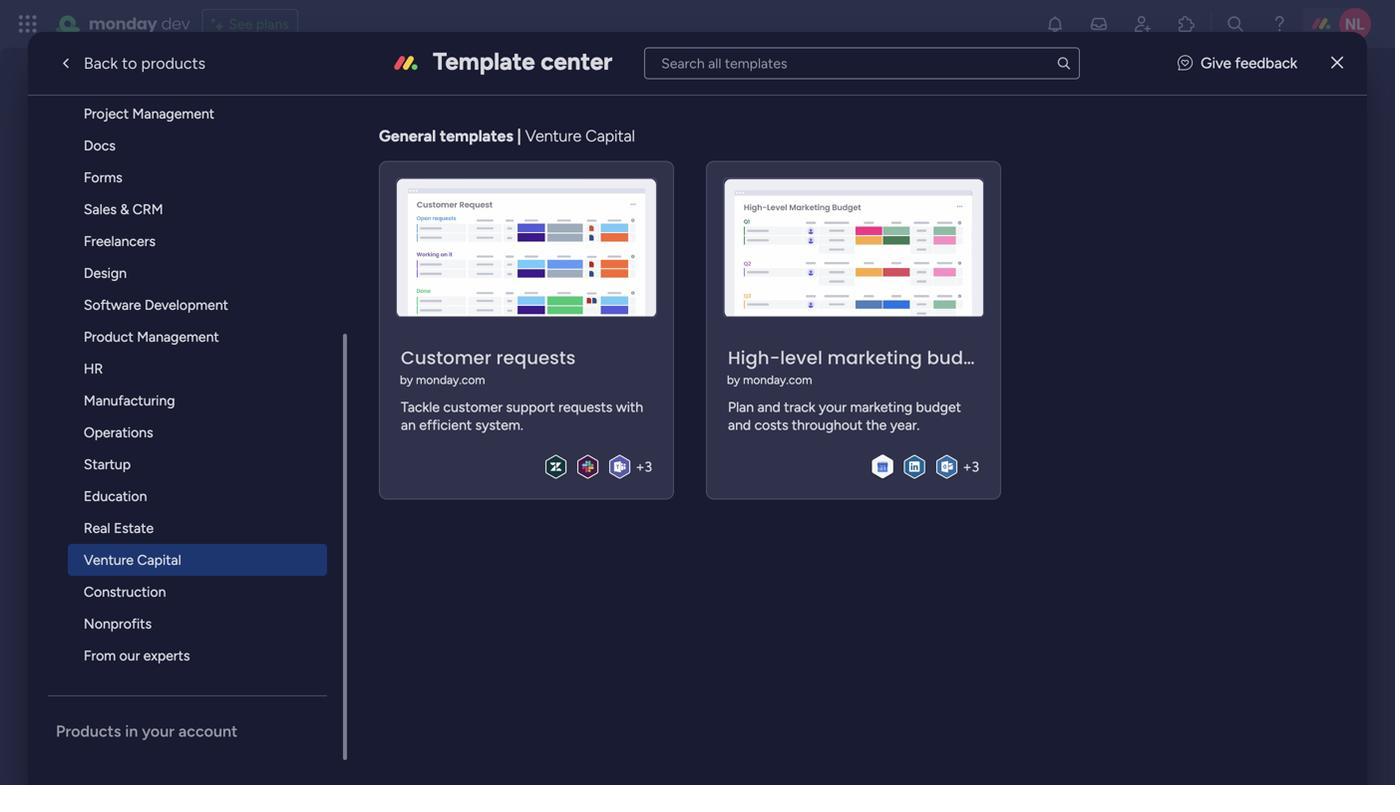 Task type: vqa. For each thing, say whether or not it's contained in the screenshot.
installed
no



Task type: describe. For each thing, give the bounding box(es) containing it.
give
[[1201, 54, 1231, 72]]

products
[[141, 54, 206, 73]]

help image
[[1270, 14, 1289, 34]]

high-level marketing budget by monday.com
[[727, 346, 994, 388]]

management for project management
[[132, 105, 214, 122]]

3 for customer requests
[[645, 459, 652, 476]]

v2 user feedback image
[[1178, 52, 1193, 75]]

search image
[[1056, 55, 1072, 71]]

3 for high-level marketing budget
[[972, 459, 979, 476]]

to
[[122, 54, 137, 73]]

0 vertical spatial and
[[758, 399, 781, 416]]

plan and track your marketing budget and costs throughout the year.
[[728, 399, 961, 434]]

+ for high-level marketing budget
[[963, 459, 972, 476]]

apps image
[[1177, 14, 1197, 34]]

select product image
[[18, 14, 38, 34]]

see
[[229, 15, 253, 32]]

+ 3 for high-level marketing budget
[[963, 459, 979, 476]]

an
[[401, 417, 416, 434]]

real
[[84, 520, 110, 537]]

customer
[[443, 399, 503, 416]]

venture inside work management templates element
[[84, 552, 134, 569]]

your inside heading
[[142, 723, 175, 741]]

project management
[[84, 105, 214, 122]]

docs
[[84, 137, 116, 154]]

1 vertical spatial and
[[728, 417, 751, 434]]

requests inside customer requests by monday.com
[[496, 346, 576, 371]]

monday
[[89, 12, 157, 35]]

|
[[517, 127, 521, 146]]

+ 3 for customer requests
[[636, 459, 652, 476]]

support
[[506, 399, 555, 416]]

in
[[125, 723, 138, 741]]

general
[[379, 127, 436, 146]]

0 vertical spatial venture
[[525, 127, 582, 146]]

design
[[84, 265, 127, 282]]

from
[[84, 648, 116, 665]]

system.
[[475, 417, 523, 434]]

dev
[[161, 12, 190, 35]]

education
[[84, 488, 147, 505]]

monday.com inside high-level marketing budget by monday.com
[[743, 373, 812, 388]]

tackle
[[401, 399, 440, 416]]

with
[[616, 399, 643, 416]]

high-
[[728, 346, 780, 371]]

products in your account list box
[[48, 2, 347, 762]]

venture capital
[[84, 552, 181, 569]]

year.
[[890, 417, 920, 434]]

1 horizontal spatial capital
[[586, 127, 635, 146]]

plan
[[728, 399, 754, 416]]

inbox image
[[1089, 14, 1109, 34]]

template
[[433, 47, 535, 76]]

startup
[[84, 456, 131, 473]]

product management
[[84, 329, 219, 346]]

invite members image
[[1133, 14, 1153, 34]]

hr
[[84, 361, 103, 377]]

efficient
[[419, 417, 472, 434]]

see plans button
[[202, 9, 298, 39]]



Task type: locate. For each thing, give the bounding box(es) containing it.
+
[[636, 459, 645, 476], [963, 459, 972, 476]]

1 3 from the left
[[645, 459, 652, 476]]

0 horizontal spatial venture
[[84, 552, 134, 569]]

by inside high-level marketing budget by monday.com
[[727, 373, 740, 388]]

freelancers
[[84, 233, 156, 250]]

budget
[[927, 346, 994, 371], [916, 399, 961, 416]]

1 horizontal spatial venture
[[525, 127, 582, 146]]

0 horizontal spatial +
[[636, 459, 645, 476]]

1 vertical spatial venture
[[84, 552, 134, 569]]

management down 'products'
[[132, 105, 214, 122]]

and
[[758, 399, 781, 416], [728, 417, 751, 434]]

2 monday.com from the left
[[743, 373, 812, 388]]

tackle customer support requests with an efficient system.
[[401, 399, 643, 434]]

2 by from the left
[[727, 373, 740, 388]]

operations
[[84, 424, 153, 441]]

management for product management
[[137, 329, 219, 346]]

1 vertical spatial capital
[[137, 552, 181, 569]]

templates
[[440, 127, 513, 146]]

products in your account heading
[[56, 721, 343, 743]]

nonprofits
[[84, 616, 152, 633]]

+ for customer requests
[[636, 459, 645, 476]]

1 horizontal spatial your
[[819, 399, 847, 416]]

0 vertical spatial marketing
[[827, 346, 922, 371]]

1 horizontal spatial by
[[727, 373, 740, 388]]

forms
[[84, 169, 122, 186]]

1 horizontal spatial monday.com
[[743, 373, 812, 388]]

0 vertical spatial your
[[819, 399, 847, 416]]

requests inside tackle customer support requests with an efficient system.
[[558, 399, 613, 416]]

our
[[119, 648, 140, 665]]

0 vertical spatial requests
[[496, 346, 576, 371]]

by inside customer requests by monday.com
[[400, 373, 413, 388]]

3
[[645, 459, 652, 476], [972, 459, 979, 476]]

products
[[56, 723, 121, 741]]

capital inside work management templates element
[[137, 552, 181, 569]]

capital
[[586, 127, 635, 146], [137, 552, 181, 569]]

venture down real estate
[[84, 552, 134, 569]]

sales
[[84, 201, 117, 218]]

development
[[145, 297, 228, 314]]

1 + from the left
[[636, 459, 645, 476]]

venture right |
[[525, 127, 582, 146]]

&
[[120, 201, 129, 218]]

management down development
[[137, 329, 219, 346]]

your inside plan and track your marketing budget and costs throughout the year.
[[819, 399, 847, 416]]

feedback
[[1235, 54, 1297, 72]]

1 vertical spatial your
[[142, 723, 175, 741]]

2 + from the left
[[963, 459, 972, 476]]

close image
[[1331, 56, 1343, 70]]

1 horizontal spatial 3
[[972, 459, 979, 476]]

your
[[819, 399, 847, 416], [142, 723, 175, 741]]

marketing
[[827, 346, 922, 371], [850, 399, 913, 416]]

give feedback link
[[1178, 52, 1297, 75]]

0 horizontal spatial monday.com
[[416, 373, 485, 388]]

track
[[784, 399, 815, 416]]

manufacturing
[[84, 392, 175, 409]]

2 3 from the left
[[972, 459, 979, 476]]

1 vertical spatial management
[[137, 329, 219, 346]]

capital down estate
[[137, 552, 181, 569]]

product
[[84, 329, 133, 346]]

real estate
[[84, 520, 154, 537]]

estate
[[114, 520, 154, 537]]

customer requests by monday.com
[[400, 346, 576, 388]]

capital down center
[[586, 127, 635, 146]]

construction
[[84, 584, 166, 601]]

plans
[[256, 15, 289, 32]]

give feedback
[[1201, 54, 1297, 72]]

1 horizontal spatial + 3
[[963, 459, 979, 476]]

budget inside high-level marketing budget by monday.com
[[927, 346, 994, 371]]

costs
[[755, 417, 788, 434]]

from our experts
[[84, 648, 190, 665]]

the
[[866, 417, 887, 434]]

1 + 3 from the left
[[636, 459, 652, 476]]

customer
[[401, 346, 492, 371]]

0 vertical spatial budget
[[927, 346, 994, 371]]

requests up support
[[496, 346, 576, 371]]

1 by from the left
[[400, 373, 413, 388]]

software development
[[84, 297, 228, 314]]

by
[[400, 373, 413, 388], [727, 373, 740, 388]]

level
[[780, 346, 823, 371]]

by up the plan
[[727, 373, 740, 388]]

0 horizontal spatial by
[[400, 373, 413, 388]]

1 vertical spatial marketing
[[850, 399, 913, 416]]

notifications image
[[1045, 14, 1065, 34]]

see plans
[[229, 15, 289, 32]]

your up throughout
[[819, 399, 847, 416]]

throughout
[[792, 417, 863, 434]]

marketing inside plan and track your marketing budget and costs throughout the year.
[[850, 399, 913, 416]]

project
[[84, 105, 129, 122]]

monday.com inside customer requests by monday.com
[[416, 373, 485, 388]]

1 horizontal spatial +
[[963, 459, 972, 476]]

center
[[541, 47, 612, 76]]

budget inside plan and track your marketing budget and costs throughout the year.
[[916, 399, 961, 416]]

1 monday.com from the left
[[416, 373, 485, 388]]

account
[[178, 723, 238, 741]]

1 vertical spatial requests
[[558, 399, 613, 416]]

products in your account
[[56, 723, 238, 741]]

monday.com down high-
[[743, 373, 812, 388]]

experts
[[143, 648, 190, 665]]

back to products
[[84, 54, 206, 73]]

back to products button
[[40, 43, 221, 83]]

None search field
[[644, 47, 1080, 79]]

Search all templates search field
[[644, 47, 1080, 79]]

0 horizontal spatial and
[[728, 417, 751, 434]]

2 + 3 from the left
[[963, 459, 979, 476]]

your right in
[[142, 723, 175, 741]]

1 vertical spatial budget
[[916, 399, 961, 416]]

general templates | venture capital
[[379, 127, 635, 146]]

0 vertical spatial management
[[132, 105, 214, 122]]

crm
[[133, 201, 163, 218]]

requests
[[496, 346, 576, 371], [558, 399, 613, 416]]

work management templates element
[[48, 2, 343, 672]]

marketing inside high-level marketing budget by monday.com
[[827, 346, 922, 371]]

template center
[[433, 47, 612, 76]]

requests left with
[[558, 399, 613, 416]]

0 horizontal spatial 3
[[645, 459, 652, 476]]

noah lott image
[[1339, 8, 1371, 40]]

monday dev
[[89, 12, 190, 35]]

monday.com
[[416, 373, 485, 388], [743, 373, 812, 388]]

0 vertical spatial capital
[[586, 127, 635, 146]]

0 horizontal spatial your
[[142, 723, 175, 741]]

0 horizontal spatial + 3
[[636, 459, 652, 476]]

management
[[132, 105, 214, 122], [137, 329, 219, 346]]

and up costs
[[758, 399, 781, 416]]

marketing up the
[[850, 399, 913, 416]]

search everything image
[[1226, 14, 1246, 34]]

venture
[[525, 127, 582, 146], [84, 552, 134, 569]]

marketing up plan and track your marketing budget and costs throughout the year.
[[827, 346, 922, 371]]

software
[[84, 297, 141, 314]]

monday.com down "customer"
[[416, 373, 485, 388]]

sales & crm
[[84, 201, 163, 218]]

1 horizontal spatial and
[[758, 399, 781, 416]]

and down the plan
[[728, 417, 751, 434]]

back
[[84, 54, 118, 73]]

0 horizontal spatial capital
[[137, 552, 181, 569]]

by up tackle at the bottom of page
[[400, 373, 413, 388]]

+ 3
[[636, 459, 652, 476], [963, 459, 979, 476]]



